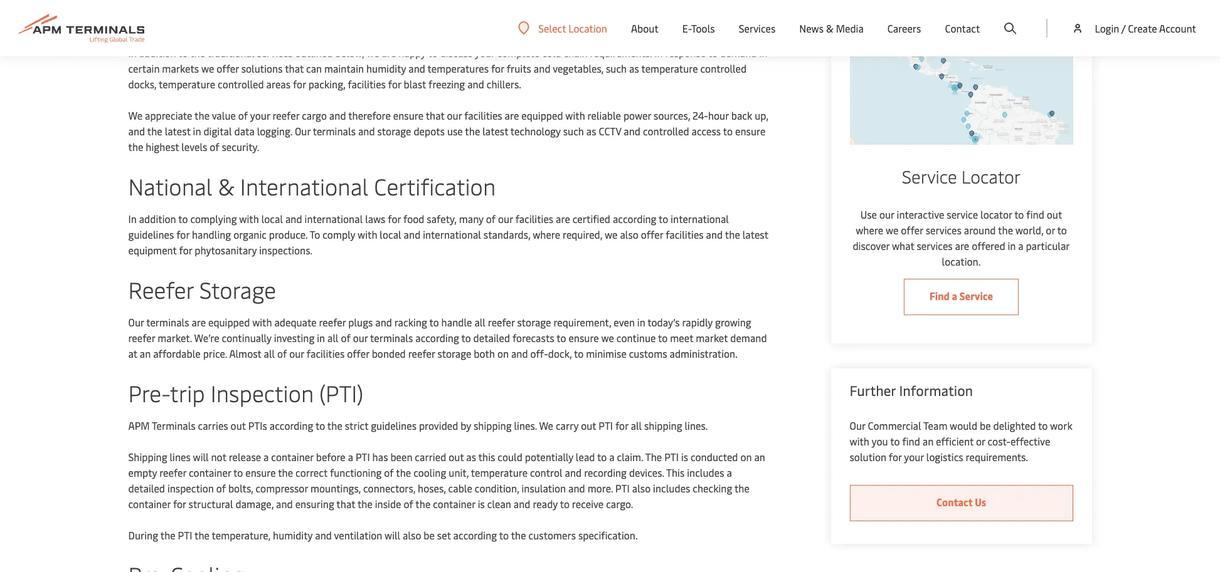 Task type: locate. For each thing, give the bounding box(es) containing it.
0 horizontal spatial as
[[467, 451, 476, 464]]

are inside we appreciate the value of your reefer cargo and therefore ensure that our facilities are equipped with reliable power sources, 24-hour back up, and the latest in digital data logging. our terminals and storage depots use the latest technology such as cctv and controlled access to ensure the highest levels of security.
[[505, 109, 519, 122]]

or inside our commercial team would be delighted to work with you to find an efficient or cost-effective solution for your logistics requirements.
[[976, 435, 986, 449]]

we inside we appreciate the value of your reefer cargo and therefore ensure that our facilities are equipped with reliable power sources, 24-hour back up, and the latest in digital data logging. our terminals and storage depots use the latest technology such as cctv and controlled access to ensure the highest levels of security.
[[128, 109, 143, 122]]

1 horizontal spatial offered
[[972, 239, 1006, 253]]

cold left chain,
[[153, 14, 173, 28]]

0 vertical spatial apm
[[498, 0, 520, 13]]

1 vertical spatial is
[[478, 498, 485, 511]]

1 vertical spatial customers
[[529, 529, 576, 543]]

guidelines up equipment
[[128, 228, 174, 242]]

1 horizontal spatial on
[[741, 451, 752, 464]]

our up about
[[648, 0, 664, 13]]

2 horizontal spatial an
[[923, 435, 934, 449]]

demand inside in addition to the traditional services outlined below, we are happy to discuss your complete cold chain requirements. in response to demand in certain markets we offer solutions that can maintain humidity and temperatures for fruits and vegetables, such as temperature controlled docks, temperature controlled areas for packing, facilities for blast freezing and chillers.
[[720, 46, 757, 60]]

0 horizontal spatial local
[[261, 212, 283, 226]]

reefer
[[128, 0, 159, 13], [128, 274, 194, 305]]

reefer down equipment
[[128, 274, 194, 305]]

2 horizontal spatial our
[[850, 419, 866, 433]]

value down "part"
[[259, 14, 284, 28]]

we up what
[[886, 224, 899, 237]]

0 vertical spatial &
[[826, 21, 834, 35]]

ensure up depots
[[393, 109, 424, 122]]

receive
[[572, 498, 604, 511]]

market.
[[158, 331, 192, 345]]

apm left the "terminals." on the top left of page
[[498, 0, 520, 13]]

today's
[[648, 316, 680, 329]]

1 vertical spatial contact
[[937, 496, 973, 510]]

services
[[257, 46, 293, 60], [926, 224, 962, 237], [917, 239, 953, 253]]

real
[[239, 14, 257, 28]]

0 horizontal spatial apm
[[128, 419, 150, 433]]

optimise
[[729, 0, 769, 13]]

reefer inside reefer containers are just one part of a complete cold chain solution offered by apm terminals. by working with our customers to optimise their cold chain, we add real value to their business.
[[128, 0, 159, 13]]

will inside shipping lines will not release a container before a pti has been carried out as this could potentially lead to a claim. the pti is conducted on an empty reefer container to ensure the correct functioning of the cooling unit, temperature control and recording devices. this includes a detailed inspection of bolts, compressor mountings, connectors, hoses, cable condition, insulation and more. pti also includes checking the container for structural damage, and ensuring that the inside of the container is clean and ready to receive cargo.
[[193, 451, 209, 464]]

national
[[128, 171, 212, 201]]

2 shipping from the left
[[645, 419, 683, 433]]

0 horizontal spatial terminals
[[146, 316, 189, 329]]

0 vertical spatial equipped
[[522, 109, 563, 122]]

appreciate
[[145, 109, 192, 122]]

an right at
[[140, 347, 151, 361]]

offer inside in addition to the traditional services outlined below, we are happy to discuss your complete cold chain requirements. in response to demand in certain markets we offer solutions that can maintain humidity and temperatures for fruits and vegetables, such as temperature controlled docks, temperature controlled areas for packing, facilities for blast freezing and chillers.
[[217, 62, 239, 75]]

(pti)
[[319, 378, 364, 409]]

temperature down markets
[[159, 77, 215, 91]]

a right "part"
[[302, 0, 308, 13]]

that up depots
[[426, 109, 445, 122]]

their up certain
[[128, 14, 151, 28]]

will left not
[[193, 451, 209, 464]]

trip
[[170, 378, 205, 409]]

1 their from the left
[[128, 14, 151, 28]]

0 horizontal spatial will
[[193, 451, 209, 464]]

our up solution
[[850, 419, 866, 433]]

equipped inside we appreciate the value of your reefer cargo and therefore ensure that our facilities are equipped with reliable power sources, 24-hour back up, and the latest in digital data logging. our terminals and storage depots use the latest technology such as cctv and controlled access to ensure the highest levels of security.
[[522, 109, 563, 122]]

effective
[[1011, 435, 1051, 449]]

hour
[[708, 109, 729, 122]]

latest inside in addition to complying with local and international laws for food safety, many of our facilities are certified according to international guidelines for handling organic produce. to comply with local and international standards, where required, we also offer facilities and the latest equipment for phytosanitary inspections.
[[743, 228, 769, 242]]

by inside reefer containers are just one part of a complete cold chain solution offered by apm terminals. by working with our customers to optimise their cold chain, we add real value to their business.
[[485, 0, 496, 13]]

storage down therefore
[[377, 124, 411, 138]]

on inside shipping lines will not release a container before a pti has been carried out as this could potentially lead to a claim. the pti is conducted on an empty reefer container to ensure the correct functioning of the cooling unit, temperature control and recording devices. this includes a detailed inspection of bolts, compressor mountings, connectors, hoses, cable condition, insulation and more. pti also includes checking the container for structural damage, and ensuring that the inside of the container is clean and ready to receive cargo.
[[741, 451, 752, 464]]

in addition to complying with local and international laws for food safety, many of our facilities are certified according to international guidelines for handling organic produce. to comply with local and international standards, where required, we also offer facilities and the latest equipment for phytosanitary inspections.
[[128, 212, 769, 257]]

contact right careers dropdown button
[[945, 21, 981, 35]]

0 vertical spatial demand
[[720, 46, 757, 60]]

also inside shipping lines will not release a container before a pti has been carried out as this could potentially lead to a claim. the pti is conducted on an empty reefer container to ensure the correct functioning of the cooling unit, temperature control and recording devices. this includes a detailed inspection of bolts, compressor mountings, connectors, hoses, cable condition, insulation and more. pti also includes checking the container for structural damage, and ensuring that the inside of the container is clean and ready to receive cargo.
[[632, 482, 651, 496]]

contact us
[[937, 496, 987, 510]]

an down team
[[923, 435, 934, 449]]

addition inside in addition to the traditional services outlined below, we are happy to discuss your complete cold chain requirements. in response to demand in certain markets we offer solutions that can maintain humidity and temperatures for fruits and vegetables, such as temperature controlled docks, temperature controlled areas for packing, facilities for blast freezing and chillers.
[[139, 46, 176, 60]]

we down docks,
[[128, 109, 143, 122]]

reefer inside we appreciate the value of your reefer cargo and therefore ensure that our facilities are equipped with reliable power sources, 24-hour back up, and the latest in digital data logging. our terminals and storage depots use the latest technology such as cctv and controlled access to ensure the highest levels of security.
[[273, 109, 300, 122]]

2 vertical spatial as
[[467, 451, 476, 464]]

complete up fruits
[[497, 46, 540, 60]]

offer inside in addition to complying with local and international laws for food safety, many of our facilities are certified according to international guidelines for handling organic produce. to comply with local and international standards, where required, we also offer facilities and the latest equipment for phytosanitary inspections.
[[641, 228, 664, 242]]

find a service link
[[904, 280, 1019, 316]]

0 vertical spatial be
[[980, 419, 991, 433]]

cold inside in addition to the traditional services outlined below, we are happy to discuss your complete cold chain requirements. in response to demand in certain markets we offer solutions that can maintain humidity and temperatures for fruits and vegetables, such as temperature controlled docks, temperature controlled areas for packing, facilities for blast freezing and chillers.
[[542, 46, 561, 60]]

according right certified
[[613, 212, 657, 226]]

1 horizontal spatial is
[[681, 451, 688, 464]]

services inside in addition to the traditional services outlined below, we are happy to discuss your complete cold chain requirements. in response to demand in certain markets we offer solutions that can maintain humidity and temperatures for fruits and vegetables, such as temperature controlled docks, temperature controlled areas for packing, facilities for blast freezing and chillers.
[[257, 46, 293, 60]]

administration.
[[670, 347, 738, 361]]

media
[[836, 21, 864, 35]]

what
[[892, 239, 915, 253]]

controlled down response
[[701, 62, 747, 75]]

controlled inside we appreciate the value of your reefer cargo and therefore ensure that our facilities are equipped with reliable power sources, 24-hour back up, and the latest in digital data logging. our terminals and storage depots use the latest technology such as cctv and controlled access to ensure the highest levels of security.
[[643, 124, 689, 138]]

are up required,
[[556, 212, 570, 226]]

by left the "terminals." on the top left of page
[[485, 0, 496, 13]]

a
[[302, 0, 308, 13], [1019, 239, 1024, 253], [952, 290, 958, 303], [264, 451, 269, 464], [348, 451, 353, 464], [610, 451, 615, 464], [727, 466, 732, 480]]

equipped
[[522, 109, 563, 122], [208, 316, 250, 329]]

terminals down "cargo"
[[313, 124, 356, 138]]

0 horizontal spatial complete
[[310, 0, 354, 13]]

also left set
[[403, 529, 421, 543]]

facilities inside we appreciate the value of your reefer cargo and therefore ensure that our facilities are equipped with reliable power sources, 24-hour back up, and the latest in digital data logging. our terminals and storage depots use the latest technology such as cctv and controlled access to ensure the highest levels of security.
[[465, 109, 503, 122]]

of inside in addition to complying with local and international laws for food safety, many of our facilities are certified according to international guidelines for handling organic produce. to comply with local and international standards, where required, we also offer facilities and the latest equipment for phytosanitary inspections.
[[486, 212, 496, 226]]

1 vertical spatial or
[[976, 435, 986, 449]]

service up interactive
[[902, 165, 958, 189]]

temperatures
[[428, 62, 489, 75]]

services up location.
[[917, 239, 953, 253]]

reefer for reefer containers are just one part of a complete cold chain solution offered by apm terminals. by working with our customers to optimise their cold chain, we add real value to their business.
[[128, 0, 159, 13]]

our up at
[[128, 316, 144, 329]]

0 vertical spatial an
[[140, 347, 151, 361]]

1 vertical spatial such
[[563, 124, 584, 138]]

that inside shipping lines will not release a container before a pti has been carried out as this could potentially lead to a claim. the pti is conducted on an empty reefer container to ensure the correct functioning of the cooling unit, temperature control and recording devices. this includes a detailed inspection of bolts, compressor mountings, connectors, hoses, cable condition, insulation and more. pti also includes checking the container for structural damage, and ensuring that the inside of the container is clean and ready to receive cargo.
[[337, 498, 355, 511]]

1 addition from the top
[[139, 46, 176, 60]]

requirements. inside our commercial team would be delighted to work with you to find an efficient or cost-effective solution for your logistics requirements.
[[966, 451, 1029, 465]]

their up outlined
[[299, 14, 321, 28]]

the inside use our interactive service locator to find out where we offer services around the world, or to discover what services are offered in a particular location.
[[999, 224, 1014, 237]]

a right "release"
[[264, 451, 269, 464]]

humidity down happy
[[366, 62, 406, 75]]

account
[[1160, 21, 1197, 35]]

0 horizontal spatial that
[[285, 62, 304, 75]]

1 horizontal spatial shipping
[[645, 419, 683, 433]]

1 horizontal spatial where
[[856, 224, 884, 237]]

cost-
[[988, 435, 1011, 449]]

terminals
[[152, 419, 196, 433]]

where left required,
[[533, 228, 561, 242]]

in for in addition to complying with local and international laws for food safety, many of our facilities are certified according to international guidelines for handling organic produce. to comply with local and international standards, where required, we also offer facilities and the latest equipment for phytosanitary inspections.
[[128, 212, 137, 226]]

are up location.
[[956, 239, 970, 253]]

equipped inside our terminals are equipped with adequate reefer plugs and racking to handle all reefer storage requirement, even in today's rapidly growing reefer market. we're continually investing in all of our terminals according to detailed forecasts to ensure we continue to meet market demand at an affordable price. almost all of our facilities offer bonded reefer storage both on and off-dock, to minimise customs administration.
[[208, 316, 250, 329]]

we left add
[[204, 14, 218, 28]]

1 horizontal spatial that
[[337, 498, 355, 511]]

1 reefer from the top
[[128, 0, 159, 13]]

all right almost
[[264, 347, 275, 361]]

find down commercial on the right of the page
[[903, 435, 921, 449]]

2 vertical spatial terminals
[[370, 331, 413, 345]]

1 vertical spatial we
[[539, 419, 554, 433]]

during the pti the temperature, humidity and ventilation will also be set according to the customers specification.
[[128, 529, 638, 543]]

with inside reefer containers are just one part of a complete cold chain solution offered by apm terminals. by working with our customers to optimise their cold chain, we add real value to their business.
[[625, 0, 646, 13]]

shipping up this at bottom left
[[474, 419, 512, 433]]

where inside in addition to complying with local and international laws for food safety, many of our facilities are certified according to international guidelines for handling organic produce. to comply with local and international standards, where required, we also offer facilities and the latest equipment for phytosanitary inspections.
[[533, 228, 561, 242]]

1 vertical spatial cold
[[542, 46, 561, 60]]

organic
[[234, 228, 267, 242]]

according
[[613, 212, 657, 226], [416, 331, 459, 345], [270, 419, 313, 433], [453, 529, 497, 543]]

1 horizontal spatial apm
[[498, 0, 520, 13]]

0 vertical spatial addition
[[139, 46, 176, 60]]

0 horizontal spatial &
[[218, 171, 234, 201]]

inspection
[[167, 482, 214, 496]]

service right the find
[[960, 290, 993, 303]]

contact us link
[[850, 486, 1073, 522]]

has
[[373, 451, 388, 464]]

shipping
[[128, 451, 167, 464]]

for inside shipping lines will not release a container before a pti has been carried out as this could potentially lead to a claim. the pti is conducted on an empty reefer container to ensure the correct functioning of the cooling unit, temperature control and recording devices. this includes a detailed inspection of bolts, compressor mountings, connectors, hoses, cable condition, insulation and more. pti also includes checking the container for structural damage, and ensuring that the inside of the container is clean and ready to receive cargo.
[[173, 498, 186, 511]]

0 horizontal spatial humidity
[[273, 529, 313, 543]]

& inside news & media dropdown button
[[826, 21, 834, 35]]

price.
[[203, 347, 227, 361]]

your inside our commercial team would be delighted to work with you to find an efficient or cost-effective solution for your logistics requirements.
[[904, 451, 924, 465]]

0 vertical spatial storage
[[377, 124, 411, 138]]

temperature inside shipping lines will not release a container before a pti has been carried out as this could potentially lead to a claim. the pti is conducted on an empty reefer container to ensure the correct functioning of the cooling unit, temperature control and recording devices. this includes a detailed inspection of bolts, compressor mountings, connectors, hoses, cable condition, insulation and more. pti also includes checking the container for structural damage, and ensuring that the inside of the container is clean and ready to receive cargo.
[[471, 466, 528, 480]]

condition,
[[475, 482, 519, 496]]

to
[[716, 0, 727, 13], [287, 14, 297, 28], [178, 46, 188, 60], [428, 46, 438, 60], [708, 46, 718, 60], [723, 124, 733, 138], [1015, 208, 1024, 222], [178, 212, 188, 226], [659, 212, 669, 226], [1058, 224, 1067, 237], [429, 316, 439, 329], [462, 331, 471, 345], [557, 331, 566, 345], [658, 331, 668, 345], [574, 347, 584, 361], [316, 419, 325, 433], [1039, 419, 1048, 433], [891, 435, 900, 449], [597, 451, 607, 464], [234, 466, 243, 480], [560, 498, 570, 511], [499, 529, 509, 543]]

ensure inside shipping lines will not release a container before a pti has been carried out as this could potentially lead to a claim. the pti is conducted on an empty reefer container to ensure the correct functioning of the cooling unit, temperature control and recording devices. this includes a detailed inspection of bolts, compressor mountings, connectors, hoses, cable condition, insulation and more. pti also includes checking the container for structural damage, and ensuring that the inside of the container is clean and ready to receive cargo.
[[246, 466, 276, 480]]

discuss
[[440, 46, 473, 60]]

0 vertical spatial your
[[475, 46, 495, 60]]

local down laws on the left of page
[[380, 228, 401, 242]]

0 horizontal spatial your
[[250, 109, 270, 122]]

addition up certain
[[139, 46, 176, 60]]

we inside use our interactive service locator to find out where we offer services around the world, or to discover what services are offered in a particular location.
[[886, 224, 899, 237]]

packing,
[[309, 77, 346, 91]]

of down plugs
[[341, 331, 351, 345]]

meet
[[670, 331, 694, 345]]

our inside use our interactive service locator to find out where we offer services around the world, or to discover what services are offered in a particular location.
[[880, 208, 895, 222]]

storage
[[377, 124, 411, 138], [517, 316, 551, 329], [438, 347, 472, 361]]

0 vertical spatial contact
[[945, 21, 981, 35]]

1 vertical spatial local
[[380, 228, 401, 242]]

0 vertical spatial offered
[[448, 0, 483, 13]]

addition up equipment
[[139, 212, 176, 226]]

2 vertical spatial also
[[403, 529, 421, 543]]

2 reefer from the top
[[128, 274, 194, 305]]

requirements. down about
[[590, 46, 652, 60]]

bonded
[[372, 347, 406, 361]]

addition inside in addition to complying with local and international laws for food safety, many of our facilities are certified according to international guidelines for handling organic produce. to comply with local and international standards, where required, we also offer facilities and the latest equipment for phytosanitary inspections.
[[139, 212, 176, 226]]

0 horizontal spatial an
[[140, 347, 151, 361]]

our inside our commercial team would be delighted to work with you to find an efficient or cost-effective solution for your logistics requirements.
[[850, 419, 866, 433]]

your left logistics
[[904, 451, 924, 465]]

1 vertical spatial value
[[212, 109, 236, 122]]

requirements. inside in addition to the traditional services outlined below, we are happy to discuss your complete cold chain requirements. in response to demand in certain markets we offer solutions that can maintain humidity and temperatures for fruits and vegetables, such as temperature controlled docks, temperature controlled areas for packing, facilities for blast freezing and chillers.
[[590, 46, 652, 60]]

can
[[306, 62, 322, 75]]

set
[[437, 529, 451, 543]]

pre-trip inspection (pti)
[[128, 378, 364, 409]]

0 vertical spatial services
[[257, 46, 293, 60]]

1 vertical spatial controlled
[[218, 77, 264, 91]]

storage
[[199, 274, 276, 305]]

1 horizontal spatial guidelines
[[371, 419, 417, 433]]

1 horizontal spatial your
[[475, 46, 495, 60]]

freezing
[[429, 77, 465, 91]]

interactive
[[897, 208, 945, 222]]

0 horizontal spatial or
[[976, 435, 986, 449]]

we right below,
[[367, 46, 380, 60]]

we
[[128, 109, 143, 122], [539, 419, 554, 433]]

0 vertical spatial service
[[902, 165, 958, 189]]

services
[[739, 21, 776, 35]]

to
[[310, 228, 320, 242]]

1 horizontal spatial will
[[385, 529, 400, 543]]

local up produce.
[[261, 212, 283, 226]]

also down devices.
[[632, 482, 651, 496]]

value up digital
[[212, 109, 236, 122]]

is
[[681, 451, 688, 464], [478, 498, 485, 511]]

1 horizontal spatial value
[[259, 14, 284, 28]]

or left cost-
[[976, 435, 986, 449]]

lines. up could
[[514, 419, 537, 433]]

ensure inside our terminals are equipped with adequate reefer plugs and racking to handle all reefer storage requirement, even in today's rapidly growing reefer market. we're continually investing in all of our terminals according to detailed forecasts to ensure we continue to meet market demand at an affordable price. almost all of our facilities offer bonded reefer storage both on and off-dock, to minimise customs administration.
[[569, 331, 599, 345]]

safety,
[[427, 212, 457, 226]]

international
[[305, 212, 363, 226], [671, 212, 729, 226], [423, 228, 481, 242]]

controlled down solutions
[[218, 77, 264, 91]]

0 horizontal spatial such
[[563, 124, 584, 138]]

detailed
[[474, 331, 510, 345], [128, 482, 165, 496]]

such right vegetables,
[[606, 62, 627, 75]]

0 vertical spatial find
[[1027, 208, 1045, 222]]

on right both
[[498, 347, 509, 361]]

1 horizontal spatial temperature
[[471, 466, 528, 480]]

1 vertical spatial complete
[[497, 46, 540, 60]]

even
[[614, 316, 635, 329]]

1 vertical spatial find
[[903, 435, 921, 449]]

reefer for reefer storage
[[128, 274, 194, 305]]

humidity down ensuring
[[273, 529, 313, 543]]

reefer down lines at the bottom of page
[[160, 466, 186, 480]]

and
[[409, 62, 425, 75], [534, 62, 551, 75], [468, 77, 484, 91], [329, 109, 346, 122], [128, 124, 145, 138], [358, 124, 375, 138], [624, 124, 641, 138], [285, 212, 302, 226], [404, 228, 421, 242], [706, 228, 723, 242], [375, 316, 392, 329], [511, 347, 528, 361], [565, 466, 582, 480], [569, 482, 585, 496], [276, 498, 293, 511], [514, 498, 531, 511], [315, 529, 332, 543]]

is up this
[[681, 451, 688, 464]]

0 vertical spatial terminals
[[313, 124, 356, 138]]

for up "chillers."
[[491, 62, 504, 75]]

2 horizontal spatial storage
[[517, 316, 551, 329]]

services down the service
[[926, 224, 962, 237]]

with up solution
[[850, 435, 870, 449]]

digital
[[204, 124, 232, 138]]

use
[[861, 208, 877, 222]]

temperature,
[[212, 529, 271, 543]]

in up levels on the top of page
[[193, 124, 201, 138]]

news & media button
[[800, 0, 864, 56]]

that
[[285, 62, 304, 75], [426, 109, 445, 122], [337, 498, 355, 511]]

terminals up the bonded
[[370, 331, 413, 345]]

0 vertical spatial such
[[606, 62, 627, 75]]

1 vertical spatial that
[[426, 109, 445, 122]]

1 horizontal spatial an
[[755, 451, 766, 464]]

0 horizontal spatial offered
[[448, 0, 483, 13]]

for up claim.
[[616, 419, 629, 433]]

2 horizontal spatial that
[[426, 109, 445, 122]]

0 horizontal spatial value
[[212, 109, 236, 122]]

0 horizontal spatial is
[[478, 498, 485, 511]]

our down "cargo"
[[295, 124, 311, 138]]

0 vertical spatial guidelines
[[128, 228, 174, 242]]

a down "world,"
[[1019, 239, 1024, 253]]

damage,
[[236, 498, 274, 511]]

2 lines. from the left
[[685, 419, 708, 433]]

such
[[606, 62, 627, 75], [563, 124, 584, 138]]

2 addition from the top
[[139, 212, 176, 226]]

been
[[391, 451, 413, 464]]

therefore
[[348, 109, 391, 122]]

offer inside use our interactive service locator to find out where we offer services around the world, or to discover what services are offered in a particular location.
[[901, 224, 924, 237]]

also
[[620, 228, 639, 242], [632, 482, 651, 496], [403, 529, 421, 543]]

for right laws on the left of page
[[388, 212, 401, 226]]

0 horizontal spatial cold
[[153, 14, 173, 28]]

an
[[140, 347, 151, 361], [923, 435, 934, 449], [755, 451, 766, 464]]

0 horizontal spatial guidelines
[[128, 228, 174, 242]]

for left blast
[[388, 77, 401, 91]]

are inside in addition to the traditional services outlined below, we are happy to discuss your complete cold chain requirements. in response to demand in certain markets we offer solutions that can maintain humidity and temperatures for fruits and vegetables, such as temperature controlled docks, temperature controlled areas for packing, facilities for blast freezing and chillers.
[[382, 46, 396, 60]]

demand inside our terminals are equipped with adequate reefer plugs and racking to handle all reefer storage requirement, even in today's rapidly growing reefer market. we're continually investing in all of our terminals according to detailed forecasts to ensure we continue to meet market demand at an affordable price. almost all of our facilities offer bonded reefer storage both on and off-dock, to minimise customs administration.
[[731, 331, 767, 345]]

0 vertical spatial detailed
[[474, 331, 510, 345]]

our inside we appreciate the value of your reefer cargo and therefore ensure that our facilities are equipped with reliable power sources, 24-hour back up, and the latest in digital data logging. our terminals and storage depots use the latest technology such as cctv and controlled access to ensure the highest levels of security.
[[295, 124, 311, 138]]

1 horizontal spatial detailed
[[474, 331, 510, 345]]

value inside we appreciate the value of your reefer cargo and therefore ensure that our facilities are equipped with reliable power sources, 24-hour back up, and the latest in digital data logging. our terminals and storage depots use the latest technology such as cctv and controlled access to ensure the highest levels of security.
[[212, 109, 236, 122]]

pti
[[599, 419, 613, 433], [356, 451, 370, 464], [665, 451, 679, 464], [616, 482, 630, 496], [178, 529, 192, 543]]

temperature for shipping lines will not release a container before a pti has been carried out as this could potentially lead to a claim. the pti is conducted on an empty reefer container to ensure the correct functioning of the cooling unit, temperature control and recording devices. this includes a detailed inspection of bolts, compressor mountings, connectors, hoses, cable condition, insulation and more. pti also includes checking the container for structural damage, and ensuring that the inside of the container is clean and ready to receive cargo.
[[471, 466, 528, 480]]

storage up forecasts
[[517, 316, 551, 329]]

strict
[[345, 419, 369, 433]]

delighted
[[994, 419, 1036, 433]]

about
[[631, 21, 659, 35]]

0 horizontal spatial shipping
[[474, 419, 512, 433]]

a inside reefer containers are just one part of a complete cold chain solution offered by apm terminals. by working with our customers to optimise their cold chain, we add real value to their business.
[[302, 0, 308, 13]]

shipping up the
[[645, 419, 683, 433]]

2 vertical spatial that
[[337, 498, 355, 511]]

addition for handling
[[139, 212, 176, 226]]

0 vertical spatial controlled
[[701, 62, 747, 75]]

cold inside reefer containers are just one part of a complete cold chain solution offered by apm terminals. by working with our customers to optimise their cold chain, we add real value to their business.
[[153, 14, 173, 28]]

with inside we appreciate the value of your reefer cargo and therefore ensure that our facilities are equipped with reliable power sources, 24-hour back up, and the latest in digital data logging. our terminals and storage depots use the latest technology such as cctv and controlled access to ensure the highest levels of security.
[[566, 109, 585, 122]]

0 horizontal spatial find
[[903, 435, 921, 449]]

discover
[[853, 239, 890, 253]]

1 lines. from the left
[[514, 419, 537, 433]]

1 vertical spatial as
[[587, 124, 597, 138]]

2 their from the left
[[299, 14, 321, 28]]

or inside use our interactive service locator to find out where we offer services around the world, or to discover what services are offered in a particular location.
[[1046, 224, 1056, 237]]

equipped up continually
[[208, 316, 250, 329]]

value inside reefer containers are just one part of a complete cold chain solution offered by apm terminals. by working with our customers to optimise their cold chain, we add real value to their business.
[[259, 14, 284, 28]]

structural
[[189, 498, 233, 511]]

0 horizontal spatial on
[[498, 347, 509, 361]]

handling
[[192, 228, 231, 242]]

complete up business.
[[310, 0, 354, 13]]

for right areas
[[293, 77, 306, 91]]

are inside use our interactive service locator to find out where we offer services around the world, or to discover what services are offered in a particular location.
[[956, 239, 970, 253]]

0 horizontal spatial we
[[128, 109, 143, 122]]

our inside our terminals are equipped with adequate reefer plugs and racking to handle all reefer storage requirement, even in today's rapidly growing reefer market. we're continually investing in all of our terminals according to detailed forecasts to ensure we continue to meet market demand at an affordable price. almost all of our facilities offer bonded reefer storage both on and off-dock, to minimise customs administration.
[[128, 316, 144, 329]]

0 vertical spatial will
[[193, 451, 209, 464]]

on right conducted at the right
[[741, 451, 752, 464]]

customers down ready
[[529, 529, 576, 543]]

shipping lines will not release a container before a pti has been carried out as this could potentially lead to a claim. the pti is conducted on an empty reefer container to ensure the correct functioning of the cooling unit, temperature control and recording devices. this includes a detailed inspection of bolts, compressor mountings, connectors, hoses, cable condition, insulation and more. pti also includes checking the container for structural damage, and ensuring that the inside of the container is clean and ready to receive cargo.
[[128, 451, 766, 511]]

& for news
[[826, 21, 834, 35]]

temperature down response
[[642, 62, 698, 75]]

certain
[[128, 62, 160, 75]]

news
[[800, 21, 824, 35]]

1 vertical spatial will
[[385, 529, 400, 543]]

cargo
[[302, 109, 327, 122]]

0 vertical spatial reefer
[[128, 0, 159, 13]]

complying
[[190, 212, 237, 226]]

1 vertical spatial reefer
[[128, 274, 194, 305]]

2 vertical spatial temperature
[[471, 466, 528, 480]]

0 vertical spatial complete
[[310, 0, 354, 13]]

solutions
[[241, 62, 283, 75]]

0 vertical spatial cold
[[153, 14, 173, 28]]

detailed inside shipping lines will not release a container before a pti has been carried out as this could potentially lead to a claim. the pti is conducted on an empty reefer container to ensure the correct functioning of the cooling unit, temperature control and recording devices. this includes a detailed inspection of bolts, compressor mountings, connectors, hoses, cable condition, insulation and more. pti also includes checking the container for structural damage, and ensuring that the inside of the container is clean and ready to receive cargo.
[[128, 482, 165, 496]]

1 horizontal spatial controlled
[[643, 124, 689, 138]]

our for with
[[850, 419, 866, 433]]

ensure down back
[[735, 124, 766, 138]]

an inside our terminals are equipped with adequate reefer plugs and racking to handle all reefer storage requirement, even in today's rapidly growing reefer market. we're continually investing in all of our terminals according to detailed forecasts to ensure we continue to meet market demand at an affordable price. almost all of our facilities offer bonded reefer storage both on and off-dock, to minimise customs administration.
[[140, 347, 151, 361]]

apm up shipping at the left of page
[[128, 419, 150, 433]]

find up "world,"
[[1027, 208, 1045, 222]]

out
[[1047, 208, 1063, 222], [231, 419, 246, 433], [581, 419, 596, 433], [449, 451, 464, 464]]

be left set
[[424, 529, 435, 543]]

particular
[[1026, 239, 1070, 253]]

our down plugs
[[353, 331, 368, 345]]

1 vertical spatial be
[[424, 529, 435, 543]]

terminals up market.
[[146, 316, 189, 329]]

investing
[[274, 331, 315, 345]]

continue
[[617, 331, 656, 345]]

1 vertical spatial our
[[128, 316, 144, 329]]

2 vertical spatial an
[[755, 451, 766, 464]]

dock,
[[548, 347, 572, 361]]

1 horizontal spatial requirements.
[[966, 451, 1029, 465]]

& right news
[[826, 21, 834, 35]]

in inside in addition to complying with local and international laws for food safety, many of our facilities are certified according to international guidelines for handling organic produce. to comply with local and international standards, where required, we also offer facilities and the latest equipment for phytosanitary inspections.
[[128, 212, 137, 226]]

temperature
[[642, 62, 698, 75], [159, 77, 215, 91], [471, 466, 528, 480]]

0 vertical spatial or
[[1046, 224, 1056, 237]]

this
[[666, 466, 685, 480]]



Task type: describe. For each thing, give the bounding box(es) containing it.
in inside use our interactive service locator to find out where we offer services around the world, or to discover what services are offered in a particular location.
[[1008, 239, 1016, 253]]

for down handling
[[179, 243, 192, 257]]

find
[[930, 290, 950, 303]]

up,
[[755, 109, 769, 122]]

offered inside reefer containers are just one part of a complete cold chain solution offered by apm terminals. by working with our customers to optimise their cold chain, we add real value to their business.
[[448, 0, 483, 13]]

1 vertical spatial by
[[461, 419, 471, 433]]

we right markets
[[201, 62, 214, 75]]

container up correct
[[271, 451, 314, 464]]

be inside our commercial team would be delighted to work with you to find an efficient or cost-effective solution for your logistics requirements.
[[980, 419, 991, 433]]

are inside our terminals are equipped with adequate reefer plugs and racking to handle all reefer storage requirement, even in today's rapidly growing reefer market. we're continually investing in all of our terminals according to detailed forecasts to ensure we continue to meet market demand at an affordable price. almost all of our facilities offer bonded reefer storage both on and off-dock, to minimise customs administration.
[[192, 316, 206, 329]]

a right the find
[[952, 290, 958, 303]]

logging.
[[257, 124, 292, 138]]

a down conducted at the right
[[727, 466, 732, 480]]

racking
[[395, 316, 427, 329]]

2 vertical spatial services
[[917, 239, 953, 253]]

detailed inside our terminals are equipped with adequate reefer plugs and racking to handle all reefer storage requirement, even in today's rapidly growing reefer market. we're continually investing in all of our terminals according to detailed forecasts to ensure we continue to meet market demand at an affordable price. almost all of our facilities offer bonded reefer storage both on and off-dock, to minimise customs administration.
[[474, 331, 510, 345]]

out inside use our interactive service locator to find out where we offer services around the world, or to discover what services are offered in a particular location.
[[1047, 208, 1063, 222]]

pre-
[[128, 378, 170, 409]]

conducted
[[691, 451, 738, 464]]

traditional
[[207, 46, 255, 60]]

find services offered by apm terminals globally image
[[850, 2, 1073, 145]]

container down not
[[189, 466, 231, 480]]

affordable
[[153, 347, 201, 361]]

produce.
[[269, 228, 308, 242]]

insulation
[[522, 482, 566, 496]]

with inside our commercial team would be delighted to work with you to find an efficient or cost-effective solution for your logistics requirements.
[[850, 435, 870, 449]]

comply
[[323, 228, 355, 242]]

/
[[1122, 21, 1126, 35]]

2 horizontal spatial international
[[671, 212, 729, 226]]

correct
[[296, 466, 328, 480]]

to inside we appreciate the value of your reefer cargo and therefore ensure that our facilities are equipped with reliable power sources, 24-hour back up, and the latest in digital data logging. our terminals and storage depots use the latest technology such as cctv and controlled access to ensure the highest levels of security.
[[723, 124, 733, 138]]

our inside in addition to complying with local and international laws for food safety, many of our facilities are certified according to international guidelines for handling organic produce. to comply with local and international standards, where required, we also offer facilities and the latest equipment for phytosanitary inspections.
[[498, 212, 513, 226]]

select location button
[[519, 21, 607, 35]]

cctv
[[599, 124, 622, 138]]

of inside reefer containers are just one part of a complete cold chain solution offered by apm terminals. by working with our customers to optimise their cold chain, we add real value to their business.
[[290, 0, 300, 13]]

logistics
[[927, 451, 964, 465]]

on inside our terminals are equipped with adequate reefer plugs and racking to handle all reefer storage requirement, even in today's rapidly growing reefer market. we're continually investing in all of our terminals according to detailed forecasts to ensure we continue to meet market demand at an affordable price. almost all of our facilities offer bonded reefer storage both on and off-dock, to minimise customs administration.
[[498, 347, 509, 361]]

of down digital
[[210, 140, 219, 154]]

2 horizontal spatial controlled
[[701, 62, 747, 75]]

an inside shipping lines will not release a container before a pti has been carried out as this could potentially lead to a claim. the pti is conducted on an empty reefer container to ensure the correct functioning of the cooling unit, temperature control and recording devices. this includes a detailed inspection of bolts, compressor mountings, connectors, hoses, cable condition, insulation and more. pti also includes checking the container for structural damage, and ensuring that the inside of the container is clean and ready to receive cargo.
[[755, 451, 766, 464]]

1 vertical spatial includes
[[653, 482, 691, 496]]

pti down structural at the left bottom
[[178, 529, 192, 543]]

service locator
[[902, 165, 1021, 189]]

for inside our commercial team would be delighted to work with you to find an efficient or cost-effective solution for your logistics requirements.
[[889, 451, 902, 465]]

out right carry
[[581, 419, 596, 433]]

outlined
[[295, 46, 333, 60]]

rapidly
[[683, 316, 713, 329]]

chain,
[[175, 14, 202, 28]]

in inside we appreciate the value of your reefer cargo and therefore ensure that our facilities are equipped with reliable power sources, 24-hour back up, and the latest in digital data logging. our terminals and storage depots use the latest technology such as cctv and controlled access to ensure the highest levels of security.
[[193, 124, 201, 138]]

could
[[498, 451, 523, 464]]

a up recording
[[610, 451, 615, 464]]

according inside our terminals are equipped with adequate reefer plugs and racking to handle all reefer storage requirement, even in today's rapidly growing reefer market. we're continually investing in all of our terminals according to detailed forecasts to ensure we continue to meet market demand at an affordable price. almost all of our facilities offer bonded reefer storage both on and off-dock, to minimise customs administration.
[[416, 331, 459, 345]]

security.
[[222, 140, 259, 154]]

out inside shipping lines will not release a container before a pti has been carried out as this could potentially lead to a claim. the pti is conducted on an empty reefer container to ensure the correct functioning of the cooling unit, temperature control and recording devices. this includes a detailed inspection of bolts, compressor mountings, connectors, hoses, cable condition, insulation and more. pti also includes checking the container for structural damage, and ensuring that the inside of the container is clean and ready to receive cargo.
[[449, 451, 464, 464]]

we inside in addition to complying with local and international laws for food safety, many of our facilities are certified according to international guidelines for handling organic produce. to comply with local and international standards, where required, we also offer facilities and the latest equipment for phytosanitary inspections.
[[605, 228, 618, 242]]

offer inside our terminals are equipped with adequate reefer plugs and racking to handle all reefer storage requirement, even in today's rapidly growing reefer market. we're continually investing in all of our terminals according to detailed forecasts to ensure we continue to meet market demand at an affordable price. almost all of our facilities offer bonded reefer storage both on and off-dock, to minimise customs administration.
[[347, 347, 369, 361]]

customs
[[629, 347, 667, 361]]

service
[[947, 208, 978, 222]]

0 vertical spatial includes
[[687, 466, 725, 480]]

the
[[646, 451, 662, 464]]

find inside our commercial team would be delighted to work with you to find an efficient or cost-effective solution for your logistics requirements.
[[903, 435, 921, 449]]

lead
[[576, 451, 595, 464]]

efficient
[[936, 435, 974, 449]]

reefer inside shipping lines will not release a container before a pti has been carried out as this could potentially lead to a claim. the pti is conducted on an empty reefer container to ensure the correct functioning of the cooling unit, temperature control and recording devices. this includes a detailed inspection of bolts, compressor mountings, connectors, hoses, cable condition, insulation and more. pti also includes checking the container for structural damage, and ensuring that the inside of the container is clean and ready to receive cargo.
[[160, 466, 186, 480]]

our down investing
[[289, 347, 304, 361]]

reefer left plugs
[[319, 316, 346, 329]]

location.
[[942, 255, 981, 269]]

locator
[[981, 208, 1013, 222]]

reefer up at
[[128, 331, 155, 345]]

pti up 'cargo.'
[[616, 482, 630, 496]]

in right investing
[[317, 331, 325, 345]]

apm inside reefer containers are just one part of a complete cold chain solution offered by apm terminals. by working with our customers to optimise their cold chain, we add real value to their business.
[[498, 0, 520, 13]]

technology
[[511, 124, 561, 138]]

markets
[[162, 62, 199, 75]]

below,
[[335, 46, 364, 60]]

out left ptis
[[231, 419, 246, 433]]

reefer storage
[[128, 274, 276, 305]]

with down laws on the left of page
[[358, 228, 377, 242]]

0 vertical spatial is
[[681, 451, 688, 464]]

select
[[539, 21, 566, 35]]

are inside in addition to complying with local and international laws for food safety, many of our facilities are certified according to international guidelines for handling organic produce. to comply with local and international standards, where required, we also offer facilities and the latest equipment for phytosanitary inspections.
[[556, 212, 570, 226]]

cold
[[356, 0, 377, 13]]

container up the 'during'
[[128, 498, 171, 511]]

24-
[[693, 109, 708, 122]]

select location
[[539, 21, 607, 35]]

tools
[[692, 21, 715, 35]]

1 shipping from the left
[[474, 419, 512, 433]]

during
[[128, 529, 158, 543]]

both
[[474, 347, 495, 361]]

1 horizontal spatial international
[[423, 228, 481, 242]]

container down cable
[[433, 498, 476, 511]]

our inside we appreciate the value of your reefer cargo and therefore ensure that our facilities are equipped with reliable power sources, 24-hour back up, and the latest in digital data logging. our terminals and storage depots use the latest technology such as cctv and controlled access to ensure the highest levels of security.
[[447, 109, 462, 122]]

apm terminals carries out ptis according to the strict guidelines provided by shipping lines. we carry out pti for all shipping lines.
[[128, 419, 710, 433]]

just
[[229, 0, 247, 13]]

all right investing
[[328, 331, 339, 345]]

facilities inside in addition to the traditional services outlined below, we are happy to discuss your complete cold chain requirements. in response to demand in certain markets we offer solutions that can maintain humidity and temperatures for fruits and vegetables, such as temperature controlled docks, temperature controlled areas for packing, facilities for blast freezing and chillers.
[[348, 77, 386, 91]]

temperature for in addition to the traditional services outlined below, we are happy to discuss your complete cold chain requirements. in response to demand in certain markets we offer solutions that can maintain humidity and temperatures for fruits and vegetables, such as temperature controlled docks, temperature controlled areas for packing, facilities for blast freezing and chillers.
[[642, 62, 698, 75]]

1 vertical spatial humidity
[[273, 529, 313, 543]]

inspections.
[[259, 243, 312, 257]]

release
[[229, 451, 261, 464]]

by
[[572, 0, 584, 13]]

of up data
[[238, 109, 248, 122]]

terminals inside we appreciate the value of your reefer cargo and therefore ensure that our facilities are equipped with reliable power sources, 24-hour back up, and the latest in digital data logging. our terminals and storage depots use the latest technology such as cctv and controlled access to ensure the highest levels of security.
[[313, 124, 356, 138]]

also inside in addition to complying with local and international laws for food safety, many of our facilities are certified according to international guidelines for handling organic produce. to comply with local and international standards, where required, we also offer facilities and the latest equipment for phytosanitary inspections.
[[620, 228, 639, 242]]

customers inside reefer containers are just one part of a complete cold chain solution offered by apm terminals. by working with our customers to optimise their cold chain, we add real value to their business.
[[666, 0, 714, 13]]

of up structural at the left bottom
[[216, 482, 226, 496]]

& for national
[[218, 171, 234, 201]]

in left response
[[655, 46, 663, 60]]

we inside reefer containers are just one part of a complete cold chain solution offered by apm terminals. by working with our customers to optimise their cold chain, we add real value to their business.
[[204, 14, 218, 28]]

contact for contact
[[945, 21, 981, 35]]

our for and
[[128, 316, 144, 329]]

reefer right the bonded
[[408, 347, 435, 361]]

before
[[316, 451, 346, 464]]

of right inside
[[404, 498, 413, 511]]

1 horizontal spatial latest
[[483, 124, 509, 138]]

are inside reefer containers are just one part of a complete cold chain solution offered by apm terminals. by working with our customers to optimise their cold chain, we add real value to their business.
[[212, 0, 227, 13]]

devices.
[[629, 466, 664, 480]]

complete inside in addition to the traditional services outlined below, we are happy to discuss your complete cold chain requirements. in response to demand in certain markets we offer solutions that can maintain humidity and temperatures for fruits and vegetables, such as temperature controlled docks, temperature controlled areas for packing, facilities for blast freezing and chillers.
[[497, 46, 540, 60]]

as inside we appreciate the value of your reefer cargo and therefore ensure that our facilities are equipped with reliable power sources, 24-hour back up, and the latest in digital data logging. our terminals and storage depots use the latest technology such as cctv and controlled access to ensure the highest levels of security.
[[587, 124, 597, 138]]

offered inside use our interactive service locator to find out where we offer services around the world, or to discover what services are offered in a particular location.
[[972, 239, 1006, 253]]

create
[[1129, 21, 1158, 35]]

power
[[624, 109, 652, 122]]

of down investing
[[277, 347, 287, 361]]

as inside in addition to the traditional services outlined below, we are happy to discuss your complete cold chain requirements. in response to demand in certain markets we offer solutions that can maintain humidity and temperatures for fruits and vegetables, such as temperature controlled docks, temperature controlled areas for packing, facilities for blast freezing and chillers.
[[629, 62, 639, 75]]

your inside in addition to the traditional services outlined below, we are happy to discuss your complete cold chain requirements. in response to demand in certain markets we offer solutions that can maintain humidity and temperatures for fruits and vegetables, such as temperature controlled docks, temperature controlled areas for packing, facilities for blast freezing and chillers.
[[475, 46, 495, 60]]

0 horizontal spatial latest
[[165, 124, 191, 138]]

carried
[[415, 451, 446, 464]]

0 horizontal spatial international
[[305, 212, 363, 226]]

according right ptis
[[270, 419, 313, 433]]

checking
[[693, 482, 733, 496]]

access
[[692, 124, 721, 138]]

with inside our terminals are equipped with adequate reefer plugs and racking to handle all reefer storage requirement, even in today's rapidly growing reefer market. we're continually investing in all of our terminals according to detailed forecasts to ensure we continue to meet market demand at an affordable price. almost all of our facilities offer bonded reefer storage both on and off-dock, to minimise customs administration.
[[252, 316, 272, 329]]

pti up the functioning
[[356, 451, 370, 464]]

find inside use our interactive service locator to find out where we offer services around the world, or to discover what services are offered in a particular location.
[[1027, 208, 1045, 222]]

at
[[128, 347, 137, 361]]

according right set
[[453, 529, 497, 543]]

0 horizontal spatial temperature
[[159, 77, 215, 91]]

as inside shipping lines will not release a container before a pti has been carried out as this could potentially lead to a claim. the pti is conducted on an empty reefer container to ensure the correct functioning of the cooling unit, temperature control and recording devices. this includes a detailed inspection of bolts, compressor mountings, connectors, hoses, cable condition, insulation and more. pti also includes checking the container for structural damage, and ensuring that the inside of the container is clean and ready to receive cargo.
[[467, 451, 476, 464]]

clean
[[487, 498, 511, 511]]

laws
[[365, 212, 386, 226]]

the inside in addition to complying with local and international laws for food safety, many of our facilities are certified according to international guidelines for handling organic produce. to comply with local and international standards, where required, we also offer facilities and the latest equipment for phytosanitary inspections.
[[725, 228, 740, 242]]

business.
[[323, 14, 365, 28]]

0 horizontal spatial customers
[[529, 529, 576, 543]]

according inside in addition to complying with local and international laws for food safety, many of our facilities are certified according to international guidelines for handling organic produce. to comply with local and international standards, where required, we also offer facilities and the latest equipment for phytosanitary inspections.
[[613, 212, 657, 226]]

controlled for in addition to the traditional services outlined below, we are happy to discuss your complete cold chain requirements. in response to demand in certain markets we offer solutions that can maintain humidity and temperatures for fruits and vegetables, such as temperature controlled docks, temperature controlled areas for packing, facilities for blast freezing and chillers.
[[218, 77, 264, 91]]

services button
[[739, 0, 776, 56]]

such inside we appreciate the value of your reefer cargo and therefore ensure that our facilities are equipped with reliable power sources, 24-hour back up, and the latest in digital data logging. our terminals and storage depots use the latest technology such as cctv and controlled access to ensure the highest levels of security.
[[563, 124, 584, 138]]

our inside reefer containers are just one part of a complete cold chain solution offered by apm terminals. by working with our customers to optimise their cold chain, we add real value to their business.
[[648, 0, 664, 13]]

in up continue
[[637, 316, 646, 329]]

chain
[[564, 46, 588, 60]]

news & media
[[800, 21, 864, 35]]

guidelines inside in addition to complying with local and international laws for food safety, many of our facilities are certified according to international guidelines for handling organic produce. to comply with local and international standards, where required, we also offer facilities and the latest equipment for phytosanitary inspections.
[[128, 228, 174, 242]]

pti right carry
[[599, 419, 613, 433]]

all up claim.
[[631, 419, 642, 433]]

a up the functioning
[[348, 451, 353, 464]]

would
[[950, 419, 978, 433]]

our terminals are equipped with adequate reefer plugs and racking to handle all reefer storage requirement, even in today's rapidly growing reefer market. we're continually investing in all of our terminals according to detailed forecasts to ensure we continue to meet market demand at an affordable price. almost all of our facilities offer bonded reefer storage both on and off-dock, to minimise customs administration.
[[128, 316, 767, 361]]

locator
[[962, 165, 1021, 189]]

you
[[872, 435, 888, 449]]

humidity inside in addition to the traditional services outlined below, we are happy to discuss your complete cold chain requirements. in response to demand in certain markets we offer solutions that can maintain humidity and temperatures for fruits and vegetables, such as temperature controlled docks, temperature controlled areas for packing, facilities for blast freezing and chillers.
[[366, 62, 406, 75]]

1 vertical spatial storage
[[517, 316, 551, 329]]

facilities inside our terminals are equipped with adequate reefer plugs and racking to handle all reefer storage requirement, even in today's rapidly growing reefer market. we're continually investing in all of our terminals according to detailed forecasts to ensure we continue to meet market demand at an affordable price. almost all of our facilities offer bonded reefer storage both on and off-dock, to minimise customs administration.
[[307, 347, 345, 361]]

login
[[1095, 21, 1120, 35]]

in addition to the traditional services outlined below, we are happy to discuss your complete cold chain requirements. in response to demand in certain markets we offer solutions that can maintain humidity and temperatures for fruits and vegetables, such as temperature controlled docks, temperature controlled areas for packing, facilities for blast freezing and chillers.
[[128, 46, 768, 91]]

for left handling
[[176, 228, 190, 242]]

further
[[850, 382, 896, 401]]

an inside our commercial team would be delighted to work with you to find an efficient or cost-effective solution for your logistics requirements.
[[923, 435, 934, 449]]

that inside in addition to the traditional services outlined below, we are happy to discuss your complete cold chain requirements. in response to demand in certain markets we offer solutions that can maintain humidity and temperatures for fruits and vegetables, such as temperature controlled docks, temperature controlled areas for packing, facilities for blast freezing and chillers.
[[285, 62, 304, 75]]

we inside our terminals are equipped with adequate reefer plugs and racking to handle all reefer storage requirement, even in today's rapidly growing reefer market. we're continually investing in all of our terminals according to detailed forecasts to ensure we continue to meet market demand at an affordable price. almost all of our facilities offer bonded reefer storage both on and off-dock, to minimise customs administration.
[[602, 331, 614, 345]]

storage inside we appreciate the value of your reefer cargo and therefore ensure that our facilities are equipped with reliable power sources, 24-hour back up, and the latest in digital data logging. our terminals and storage depots use the latest technology such as cctv and controlled access to ensure the highest levels of security.
[[377, 124, 411, 138]]

the inside in addition to the traditional services outlined below, we are happy to discuss your complete cold chain requirements. in response to demand in certain markets we offer solutions that can maintain humidity and temperatures for fruits and vegetables, such as temperature controlled docks, temperature controlled areas for packing, facilities for blast freezing and chillers.
[[190, 46, 205, 60]]

compressor
[[256, 482, 308, 496]]

1 horizontal spatial service
[[960, 290, 993, 303]]

e-tools button
[[683, 0, 715, 56]]

happy
[[399, 46, 426, 60]]

all right handle
[[475, 316, 486, 329]]

in inside in addition to the traditional services outlined below, we are happy to discuss your complete cold chain requirements. in response to demand in certain markets we offer solutions that can maintain humidity and temperatures for fruits and vegetables, such as temperature controlled docks, temperature controlled areas for packing, facilities for blast freezing and chillers.
[[760, 46, 768, 60]]

control
[[530, 466, 563, 480]]

controlled for we appreciate the value of your reefer cargo and therefore ensure that our facilities are equipped with reliable power sources, 24-hour back up, and the latest in digital data logging. our terminals and storage depots use the latest technology such as cctv and controlled access to ensure the highest levels of security.
[[643, 124, 689, 138]]

reefer up both
[[488, 316, 515, 329]]

1 vertical spatial terminals
[[146, 316, 189, 329]]

with up organic
[[239, 212, 259, 226]]

in for in addition to the traditional services outlined below, we are happy to discuss your complete cold chain requirements. in response to demand in certain markets we offer solutions that can maintain humidity and temperatures for fruits and vegetables, such as temperature controlled docks, temperature controlled areas for packing, facilities for blast freezing and chillers.
[[128, 46, 137, 60]]

addition for certain
[[139, 46, 176, 60]]

many
[[459, 212, 484, 226]]

e-
[[683, 21, 692, 35]]

solution
[[850, 451, 887, 465]]

of up the "connectors,"
[[384, 466, 394, 480]]

such inside in addition to the traditional services outlined below, we are happy to discuss your complete cold chain requirements. in response to demand in certain markets we offer solutions that can maintain humidity and temperatures for fruits and vegetables, such as temperature controlled docks, temperature controlled areas for packing, facilities for blast freezing and chillers.
[[606, 62, 627, 75]]

a inside use our interactive service locator to find out where we offer services around the world, or to discover what services are offered in a particular location.
[[1019, 239, 1024, 253]]

1 horizontal spatial storage
[[438, 347, 472, 361]]

maintain
[[324, 62, 364, 75]]

complete inside reefer containers are just one part of a complete cold chain solution offered by apm terminals. by working with our customers to optimise their cold chain, we add real value to their business.
[[310, 0, 354, 13]]

data
[[234, 124, 255, 138]]

1 vertical spatial services
[[926, 224, 962, 237]]

that inside we appreciate the value of your reefer cargo and therefore ensure that our facilities are equipped with reliable power sources, 24-hour back up, and the latest in digital data logging. our terminals and storage depots use the latest technology such as cctv and controlled access to ensure the highest levels of security.
[[426, 109, 445, 122]]

areas
[[266, 77, 291, 91]]

where inside use our interactive service locator to find out where we offer services around the world, or to discover what services are offered in a particular location.
[[856, 224, 884, 237]]

pti up this
[[665, 451, 679, 464]]

contact for contact us
[[937, 496, 973, 510]]

part
[[268, 0, 288, 13]]

your inside we appreciate the value of your reefer cargo and therefore ensure that our facilities are equipped with reliable power sources, 24-hour back up, and the latest in digital data logging. our terminals and storage depots use the latest technology such as cctv and controlled access to ensure the highest levels of security.
[[250, 109, 270, 122]]



Task type: vqa. For each thing, say whether or not it's contained in the screenshot.
the bottommost EQUIPPED
yes



